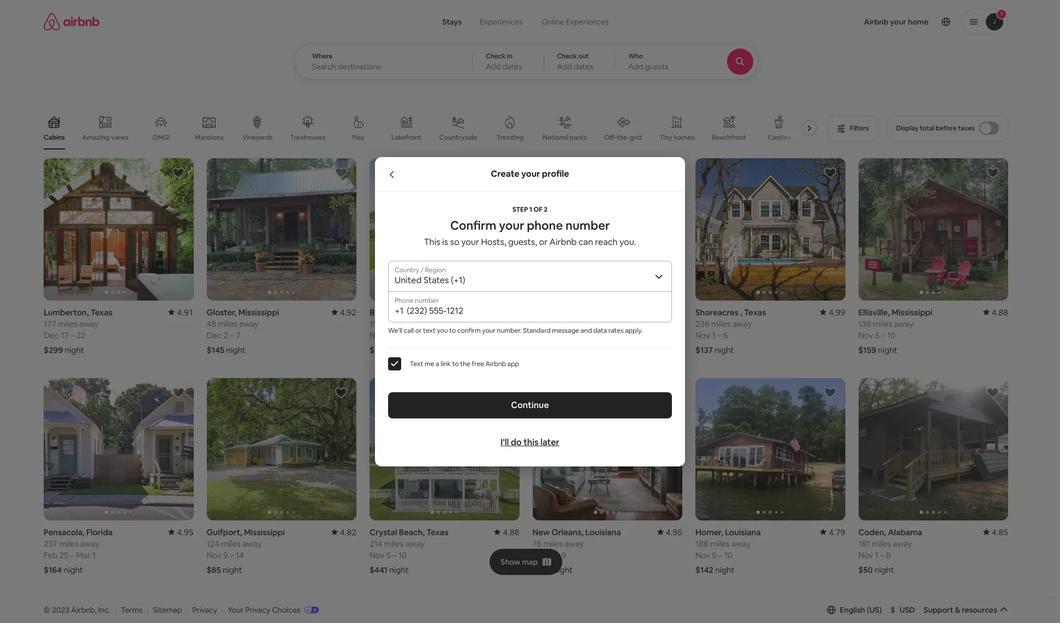 Task type: locate. For each thing, give the bounding box(es) containing it.
airbnb inside step 1 of 2 confirm your phone number this is so your hosts, guests, or airbnb can reach you.
[[550, 236, 577, 248]]

dec for 48
[[207, 330, 222, 341]]

1 6 from the left
[[560, 330, 565, 341]]

0 horizontal spatial privacy
[[192, 605, 217, 615]]

amazing
[[82, 133, 110, 142]]

away inside gulfport, mississippi 124 miles away nov 9 – 14 $85 night
[[242, 539, 262, 549]]

mississippi inside bay st. louis, mississippi 111 miles away nov 9 – 14 $167 night
[[421, 307, 462, 318]]

1 horizontal spatial 10
[[724, 550, 733, 560]]

miles down gulfport,
[[221, 539, 241, 549]]

night inside gloster, mississippi 48 miles away dec 2 – 7 $145 night
[[226, 345, 246, 355]]

away down ','
[[733, 319, 752, 329]]

dec inside lumberton, texas 177 miles away dec 17 – 22 $299 night
[[44, 330, 59, 341]]

add to wishlist: shoreacres , texas image
[[824, 167, 837, 180]]

9 inside gulfport, mississippi 124 miles away nov 9 – 14 $85 night
[[223, 550, 228, 560]]

1 left of
[[529, 205, 532, 214]]

0 vertical spatial 14
[[399, 330, 407, 341]]

texas right beach,
[[427, 527, 448, 538]]

nov inside crystal beach, texas 214 miles away nov 5 – 10 $441 night
[[370, 550, 385, 560]]

miles up 8
[[872, 539, 891, 549]]

me
[[425, 360, 434, 368]]

1 horizontal spatial or
[[539, 236, 548, 248]]

the
[[460, 360, 471, 368]]

mississippi right gulfport,
[[244, 527, 285, 538]]

inc.
[[98, 605, 110, 615]]

2 louisiana from the left
[[725, 527, 761, 538]]

– inside 'pensacola, florida 237 miles away feb 25 – mar 1 $164 night'
[[70, 550, 74, 560]]

away up 'mar'
[[80, 539, 100, 549]]

2
[[544, 205, 548, 214], [224, 330, 228, 341]]

miles inside new orleans, louisiana 76 miles away nov 4 – 9 $285 night
[[544, 539, 563, 549]]

ellisville, mississippi 136 miles away nov 5 – 10 $159 night
[[859, 307, 933, 355]]

9 right 4
[[562, 550, 567, 560]]

2 right of
[[544, 205, 548, 214]]

night right $85
[[223, 565, 242, 575]]

1 right 'mar'
[[92, 550, 96, 560]]

4.99 out of 5 average rating image
[[820, 307, 846, 318]]

237
[[44, 539, 57, 549]]

dec
[[44, 330, 59, 341], [207, 330, 222, 341]]

we'll
[[388, 326, 403, 335]]

2 dec from the left
[[207, 330, 222, 341]]

0 horizontal spatial texas
[[91, 307, 112, 318]]

5 inside ellisville, mississippi 136 miles away nov 5 – 10 $159 night
[[875, 330, 880, 341]]

2 6 from the left
[[723, 330, 728, 341]]

treehouses
[[290, 133, 326, 142]]

nov down 236
[[696, 330, 711, 341]]

3 · from the left
[[186, 605, 188, 615]]

0 horizontal spatial 6
[[560, 330, 565, 341]]

vineyards
[[242, 133, 273, 142]]

away up the 7
[[239, 319, 259, 329]]

away inside crystal beach, texas 214 miles away nov 5 – 10 $441 night
[[405, 539, 425, 549]]

where
[[312, 52, 333, 61]]

away right 136
[[894, 319, 914, 329]]

miles inside gulfport, mississippi 124 miles away nov 9 – 14 $85 night
[[221, 539, 241, 549]]

1 horizontal spatial louisiana
[[725, 527, 761, 538]]

add to wishlist: homer, louisiana image
[[824, 386, 837, 400]]

miles inside the homer, louisiana 188 miles away nov 5 – 10 $142 night
[[710, 539, 730, 549]]

dec down 177 on the bottom of page
[[44, 330, 59, 341]]

4.95 left gulfport,
[[177, 527, 194, 538]]

188
[[696, 539, 709, 549]]

– right standard
[[555, 330, 559, 341]]

nov down 241 at right bottom
[[533, 330, 548, 341]]

–
[[70, 330, 74, 341], [230, 330, 234, 341], [393, 330, 397, 341], [555, 330, 559, 341], [718, 330, 722, 341], [882, 330, 886, 341], [70, 550, 74, 560], [230, 550, 234, 560], [393, 550, 397, 560], [556, 550, 560, 560], [719, 550, 723, 560], [880, 550, 885, 560]]

214
[[370, 539, 382, 549]]

0 vertical spatial to
[[449, 326, 456, 335]]

add to wishlist: crystal beach, texas image
[[498, 386, 511, 400]]

1 horizontal spatial airbnb
[[550, 236, 577, 248]]

louisiana right "homer,"
[[725, 527, 761, 538]]

177
[[44, 319, 56, 329]]

night down 4
[[553, 565, 573, 575]]

none search field containing stays
[[294, 0, 788, 80]]

away inside '241 miles away nov 1 – 6 $237 night'
[[568, 319, 588, 329]]

or right call
[[415, 326, 422, 335]]

homes
[[674, 133, 695, 142]]

1 experiences from the left
[[480, 17, 523, 27]]

standard
[[523, 326, 551, 335]]

5 for 136
[[875, 330, 880, 341]]

0 horizontal spatial dec
[[44, 330, 59, 341]]

away inside the homer, louisiana 188 miles away nov 5 – 10 $142 night
[[732, 539, 751, 549]]

miles down pensacola,
[[59, 539, 79, 549]]

14
[[399, 330, 407, 341], [236, 550, 244, 560]]

0 horizontal spatial add to wishlist: lumberton, texas image
[[172, 167, 185, 180]]

1 up $137
[[712, 330, 716, 341]]

1 horizontal spatial 4.88
[[992, 307, 1008, 318]]

1 horizontal spatial texas
[[427, 527, 448, 538]]

group
[[44, 107, 821, 150], [44, 158, 194, 301], [207, 158, 357, 301], [370, 158, 520, 301], [533, 158, 683, 301], [696, 158, 846, 301], [859, 158, 1008, 301], [44, 378, 194, 521], [207, 378, 357, 521], [370, 378, 520, 521], [533, 378, 683, 521], [696, 378, 846, 521], [859, 378, 1008, 521], [44, 598, 194, 624], [207, 598, 357, 624], [370, 598, 520, 624], [370, 598, 520, 624], [533, 598, 683, 624], [533, 598, 683, 624], [696, 598, 846, 624], [859, 598, 1008, 624]]

bay st. louis, mississippi 111 miles away nov 9 – 14 $167 night
[[370, 307, 462, 355]]

nov inside gulfport, mississippi 124 miles away nov 9 – 14 $85 night
[[207, 550, 222, 560]]

airbnb left can
[[550, 236, 577, 248]]

louisiana right orleans, on the bottom right of the page
[[585, 527, 621, 538]]

pensacola,
[[44, 527, 85, 538]]

nov inside new orleans, louisiana 76 miles away nov 4 – 9 $285 night
[[533, 550, 548, 560]]

night right '$159'
[[878, 345, 898, 355]]

your down step
[[499, 218, 524, 233]]

sitemap
[[153, 605, 182, 615]]

night inside the homer, louisiana 188 miles away nov 5 – 10 $142 night
[[715, 565, 735, 575]]

away right the 188
[[732, 539, 751, 549]]

· left your
[[222, 605, 224, 615]]

6 down shoreacres
[[723, 330, 728, 341]]

4.88
[[992, 307, 1008, 318], [503, 527, 520, 538]]

1 horizontal spatial 6
[[723, 330, 728, 341]]

create
[[491, 168, 520, 180]]

mississippi inside gulfport, mississippi 124 miles away nov 9 – 14 $85 night
[[244, 527, 285, 538]]

gloster, mississippi 48 miles away dec 2 – 7 $145 night
[[207, 307, 279, 355]]

privacy right your
[[245, 605, 270, 615]]

data
[[594, 326, 607, 335]]

away right 124
[[242, 539, 262, 549]]

your privacy choices link
[[228, 605, 319, 616]]

texas right lumberton,
[[91, 307, 112, 318]]

night down the 22
[[65, 345, 84, 355]]

add to wishlist: new orleans, louisiana image
[[661, 386, 674, 400]]

to
[[449, 326, 456, 335], [452, 360, 459, 368]]

experiences button
[[471, 11, 532, 33]]

2023
[[52, 605, 69, 615]]

coden, alabama 181 miles away nov 1 – 8 $50 night
[[859, 527, 923, 575]]

0 horizontal spatial louisiana
[[585, 527, 621, 538]]

5 up $441
[[386, 550, 391, 560]]

miles down the crystal
[[384, 539, 404, 549]]

9 up $167
[[386, 330, 391, 341]]

1 horizontal spatial 2
[[544, 205, 548, 214]]

$ usd
[[891, 605, 915, 615]]

dec inside gloster, mississippi 48 miles away dec 2 – 7 $145 night
[[207, 330, 222, 341]]

6
[[560, 330, 565, 341], [723, 330, 728, 341]]

4.95 left "homer,"
[[666, 527, 683, 538]]

0 horizontal spatial 14
[[236, 550, 244, 560]]

– right 25
[[70, 550, 74, 560]]

nov down the 188
[[696, 550, 711, 560]]

nov down 111
[[370, 330, 385, 341]]

1 inside '241 miles away nov 1 – 6 $237 night'
[[549, 330, 553, 341]]

1 horizontal spatial experiences
[[566, 17, 609, 27]]

add to wishlist: lumberton, texas image
[[172, 167, 185, 180], [824, 606, 837, 619]]

texas inside shoreacres , texas 236 miles away nov 1 – 6 $137 night
[[744, 307, 766, 318]]

0 horizontal spatial 2
[[224, 330, 228, 341]]

4.95 out of 5 average rating image
[[168, 527, 194, 538]]

2 4.95 from the left
[[666, 527, 683, 538]]

0 vertical spatial airbnb
[[550, 236, 577, 248]]

0 vertical spatial 2
[[544, 205, 548, 214]]

2 horizontal spatial 9
[[562, 550, 567, 560]]

2 left the 7
[[224, 330, 228, 341]]

or
[[539, 236, 548, 248], [415, 326, 422, 335]]

mississippi up the 7
[[238, 307, 279, 318]]

8
[[886, 550, 891, 560]]

texas inside crystal beach, texas 214 miles away nov 5 – 10 $441 night
[[427, 527, 448, 538]]

1 vertical spatial 14
[[236, 550, 244, 560]]

terms link
[[121, 605, 143, 615]]

nov inside the homer, louisiana 188 miles away nov 5 – 10 $142 night
[[696, 550, 711, 560]]

free
[[472, 360, 484, 368]]

away inside 'pensacola, florida 237 miles away feb 25 – mar 1 $164 night'
[[80, 539, 100, 549]]

night right $137
[[715, 345, 734, 355]]

0 vertical spatial 4.88
[[992, 307, 1008, 318]]

– down gulfport,
[[230, 550, 234, 560]]

miles down ellisville,
[[873, 319, 893, 329]]

support
[[924, 605, 954, 615]]

do
[[511, 437, 522, 448]]

louisiana inside new orleans, louisiana 76 miles away nov 4 – 9 $285 night
[[585, 527, 621, 538]]

$164
[[44, 565, 62, 575]]

privacy
[[192, 605, 217, 615], [245, 605, 270, 615]]

0 horizontal spatial experiences
[[480, 17, 523, 27]]

miles inside shoreacres , texas 236 miles away nov 1 – 6 $137 night
[[711, 319, 731, 329]]

away inside ellisville, mississippi 136 miles away nov 5 – 10 $159 night
[[894, 319, 914, 329]]

1 vertical spatial 2
[[224, 330, 228, 341]]

5 up '$159'
[[875, 330, 880, 341]]

night down the 7
[[226, 345, 246, 355]]

castles
[[768, 133, 791, 142]]

online experiences link
[[532, 11, 618, 33]]

views
[[111, 133, 129, 142]]

$285
[[533, 565, 552, 575]]

i'll
[[501, 437, 509, 448]]

2 horizontal spatial texas
[[744, 307, 766, 318]]

1 horizontal spatial dec
[[207, 330, 222, 341]]

mississippi inside ellisville, mississippi 136 miles away nov 5 – 10 $159 night
[[892, 307, 933, 318]]

miles inside '241 miles away nov 1 – 6 $237 night'
[[547, 319, 566, 329]]

before
[[936, 124, 957, 133]]

$159
[[859, 345, 876, 355]]

0 horizontal spatial 5
[[386, 550, 391, 560]]

1 horizontal spatial 5
[[712, 550, 717, 560]]

privacy link
[[192, 605, 217, 615]]

10 inside the homer, louisiana 188 miles away nov 5 – 10 $142 night
[[724, 550, 733, 560]]

miles down gloster,
[[218, 319, 237, 329]]

5 inside the homer, louisiana 188 miles away nov 5 – 10 $142 night
[[712, 550, 717, 560]]

1 horizontal spatial add to wishlist: lumberton, texas image
[[824, 606, 837, 619]]

4.99
[[829, 307, 846, 318]]

night right $142
[[715, 565, 735, 575]]

– inside new orleans, louisiana 76 miles away nov 4 – 9 $285 night
[[556, 550, 560, 560]]

away up the 22
[[79, 319, 99, 329]]

night inside coden, alabama 181 miles away nov 1 – 8 $50 night
[[875, 565, 894, 575]]

– down ellisville,
[[882, 330, 886, 341]]

4.85
[[992, 527, 1008, 538]]

2 horizontal spatial 10
[[887, 330, 896, 341]]

– down the crystal
[[393, 550, 397, 560]]

1 horizontal spatial 14
[[399, 330, 407, 341]]

night
[[65, 345, 84, 355], [226, 345, 246, 355], [389, 345, 409, 355], [553, 345, 572, 355], [715, 345, 734, 355], [878, 345, 898, 355], [64, 565, 83, 575], [223, 565, 242, 575], [389, 565, 409, 575], [553, 565, 573, 575], [715, 565, 735, 575], [875, 565, 894, 575]]

night inside ellisville, mississippi 136 miles away nov 5 – 10 $159 night
[[878, 345, 898, 355]]

4.95 for pensacola, florida 237 miles away feb 25 – mar 1 $164 night
[[177, 527, 194, 538]]

away inside new orleans, louisiana 76 miles away nov 4 – 9 $285 night
[[565, 539, 584, 549]]

night right $441
[[389, 565, 409, 575]]

rates
[[609, 326, 624, 335]]

0 horizontal spatial 4.95
[[177, 527, 194, 538]]

miles down lumberton,
[[58, 319, 77, 329]]

away left 'data'
[[568, 319, 588, 329]]

away down louis,
[[403, 319, 422, 329]]

away down "alabama"
[[893, 539, 912, 549]]

or inside step 1 of 2 confirm your phone number this is so your hosts, guests, or airbnb can reach you.
[[539, 236, 548, 248]]

nov left 4
[[533, 550, 548, 560]]

mississippi inside gloster, mississippi 48 miles away dec 2 – 7 $145 night
[[238, 307, 279, 318]]

14 inside gulfport, mississippi 124 miles away nov 9 – 14 $85 night
[[236, 550, 244, 560]]

mississippi up you
[[421, 307, 462, 318]]

beachfront
[[712, 133, 747, 142]]

away inside lumberton, texas 177 miles away dec 17 – 22 $299 night
[[79, 319, 99, 329]]

continue button
[[388, 392, 672, 419]]

2 inside gloster, mississippi 48 miles away dec 2 – 7 $145 night
[[224, 330, 228, 341]]

miles down shoreacres
[[711, 319, 731, 329]]

1 horizontal spatial 4.95
[[666, 527, 683, 538]]

None search field
[[294, 0, 788, 80]]

14 down gulfport,
[[236, 550, 244, 560]]

2 privacy from the left
[[245, 605, 270, 615]]

1 inside shoreacres , texas 236 miles away nov 1 – 6 $137 night
[[712, 330, 716, 341]]

link
[[441, 360, 451, 368]]

miles down st.
[[382, 319, 401, 329]]

0 horizontal spatial 9
[[223, 550, 228, 560]]

– left 8
[[880, 550, 885, 560]]

mississippi
[[238, 307, 279, 318], [421, 307, 462, 318], [892, 307, 933, 318], [244, 527, 285, 538]]

6 left and
[[560, 330, 565, 341]]

night down 8
[[875, 565, 894, 575]]

– inside shoreacres , texas 236 miles away nov 1 – 6 $137 night
[[718, 330, 722, 341]]

terms
[[121, 605, 143, 615]]

miles inside gloster, mississippi 48 miles away dec 2 – 7 $145 night
[[218, 319, 237, 329]]

1 horizontal spatial privacy
[[245, 605, 270, 615]]

14 down louis,
[[399, 330, 407, 341]]

countryside
[[439, 133, 477, 142]]

profile
[[542, 168, 569, 180]]

dec down '48'
[[207, 330, 222, 341]]

1 louisiana from the left
[[585, 527, 621, 538]]

texas inside lumberton, texas 177 miles away dec 17 – 22 $299 night
[[91, 307, 112, 318]]

1 vertical spatial 4.88
[[503, 527, 520, 538]]

experiences right stays
[[480, 17, 523, 27]]

4.91 out of 5 average rating image
[[168, 307, 194, 318]]

5 up $142
[[712, 550, 717, 560]]

22
[[76, 330, 86, 341]]

· right inc.
[[115, 605, 117, 615]]

this
[[424, 236, 440, 248]]

1 vertical spatial airbnb
[[486, 360, 506, 368]]

nov down 214
[[370, 550, 385, 560]]

alabama
[[888, 527, 923, 538]]

1 left 8
[[875, 550, 879, 560]]

gloster,
[[207, 307, 237, 318]]

miles right 241 at right bottom
[[547, 319, 566, 329]]

1 up '$237'
[[549, 330, 553, 341]]

add to wishlist: bay st. louis, mississippi image
[[498, 167, 511, 180]]

0 horizontal spatial or
[[415, 326, 422, 335]]

1 dec from the left
[[44, 330, 59, 341]]

night down message
[[553, 345, 572, 355]]

1 vertical spatial add to wishlist: lumberton, texas image
[[824, 606, 837, 619]]

english
[[840, 605, 865, 615]]

– inside coden, alabama 181 miles away nov 1 – 8 $50 night
[[880, 550, 885, 560]]

add to wishlist: ellisville, mississippi image
[[987, 167, 1000, 180]]

louisiana inside the homer, louisiana 188 miles away nov 5 – 10 $142 night
[[725, 527, 761, 538]]

away down beach,
[[405, 539, 425, 549]]

1 privacy from the left
[[192, 605, 217, 615]]

airbnb left app
[[486, 360, 506, 368]]

0 horizontal spatial 4.88
[[503, 527, 520, 538]]

bay
[[370, 307, 384, 318]]

add to wishlist: pensacola, florida image
[[172, 386, 185, 400]]

10 inside ellisville, mississippi 136 miles away nov 5 – 10 $159 night
[[887, 330, 896, 341]]

4.92 out of 5 average rating image
[[331, 307, 357, 318]]

1 horizontal spatial 9
[[386, 330, 391, 341]]

– left the 7
[[230, 330, 234, 341]]

account activation dialog
[[375, 157, 685, 467]]

your right so
[[461, 236, 479, 248]]

privacy right add to wishlist: lufkin, texas image
[[192, 605, 217, 615]]

· right terms
[[147, 605, 149, 615]]

– down shoreacres
[[718, 330, 722, 341]]

sitemap link
[[153, 605, 182, 615]]

nov inside coden, alabama 181 miles away nov 1 – 8 $50 night
[[859, 550, 874, 560]]

(us)
[[867, 605, 882, 615]]

0 vertical spatial or
[[539, 236, 548, 248]]

night inside crystal beach, texas 214 miles away nov 5 – 10 $441 night
[[389, 565, 409, 575]]

· right add to wishlist: lufkin, texas image
[[186, 605, 188, 615]]

text
[[410, 360, 423, 368]]

– inside crystal beach, texas 214 miles away nov 5 – 10 $441 night
[[393, 550, 397, 560]]

9 down gulfport,
[[223, 550, 228, 560]]

choices
[[272, 605, 300, 615]]

10 for $159
[[887, 330, 896, 341]]

1
[[529, 205, 532, 214], [549, 330, 553, 341], [712, 330, 716, 341], [92, 550, 96, 560], [875, 550, 879, 560]]

texas right ','
[[744, 307, 766, 318]]

– inside the homer, louisiana 188 miles away nov 5 – 10 $142 night
[[719, 550, 723, 560]]

10
[[887, 330, 896, 341], [399, 550, 407, 560], [724, 550, 733, 560]]

night inside new orleans, louisiana 76 miles away nov 4 – 9 $285 night
[[553, 565, 573, 575]]

1 vertical spatial to
[[452, 360, 459, 368]]

– inside bay st. louis, mississippi 111 miles away nov 9 – 14 $167 night
[[393, 330, 397, 341]]

coden,
[[859, 527, 887, 538]]

241
[[533, 319, 545, 329]]

away inside shoreacres , texas 236 miles away nov 1 – 6 $137 night
[[733, 319, 752, 329]]

mississippi right ellisville,
[[892, 307, 933, 318]]

4.88 out of 5 average rating image
[[983, 307, 1008, 318]]

night down we'll
[[389, 345, 409, 355]]

– right 17
[[70, 330, 74, 341]]

total
[[920, 124, 935, 133]]

away down orleans, on the bottom right of the page
[[565, 539, 584, 549]]

$137
[[696, 345, 713, 355]]

to right 'link'
[[452, 360, 459, 368]]

feb
[[44, 550, 58, 560]]

nov down 136
[[859, 330, 874, 341]]

1 4.95 from the left
[[177, 527, 194, 538]]

miles down "homer,"
[[710, 539, 730, 549]]

nov down 124
[[207, 550, 222, 560]]

– right 4
[[556, 550, 560, 560]]

or down phone
[[539, 236, 548, 248]]

experiences right online
[[566, 17, 609, 27]]

nov inside '241 miles away nov 1 – 6 $237 night'
[[533, 330, 548, 341]]

away inside coden, alabama 181 miles away nov 1 – 8 $50 night
[[893, 539, 912, 549]]

2 horizontal spatial 5
[[875, 330, 880, 341]]

night down 25
[[64, 565, 83, 575]]

$85
[[207, 565, 221, 575]]

0 horizontal spatial 10
[[399, 550, 407, 560]]

4
[[549, 550, 554, 560]]



Task type: describe. For each thing, give the bounding box(es) containing it.
tiny
[[660, 133, 672, 142]]

what can we help you find? tab list
[[434, 11, 532, 33]]

4.79 out of 5 average rating image
[[820, 527, 846, 538]]

step
[[513, 205, 528, 214]]

play
[[352, 133, 365, 142]]

nov inside bay st. louis, mississippi 111 miles away nov 9 – 14 $167 night
[[370, 330, 385, 341]]

10 for $142
[[724, 550, 733, 560]]

0 vertical spatial add to wishlist: lumberton, texas image
[[172, 167, 185, 180]]

off-
[[605, 133, 617, 142]]

night inside lumberton, texas 177 miles away dec 17 – 22 $299 night
[[65, 345, 84, 355]]

away inside gloster, mississippi 48 miles away dec 2 – 7 $145 night
[[239, 319, 259, 329]]

+1
[[395, 305, 404, 316]]

miles inside crystal beach, texas 214 miles away nov 5 – 10 $441 night
[[384, 539, 404, 549]]

confirm
[[457, 326, 481, 335]]

night inside 'pensacola, florida 237 miles away feb 25 – mar 1 $164 night'
[[64, 565, 83, 575]]

4 · from the left
[[222, 605, 224, 615]]

i'll do this later button
[[495, 432, 565, 453]]

4.88 for ellisville, mississippi 136 miles away nov 5 – 10 $159 night
[[992, 307, 1008, 318]]

ellisville,
[[859, 307, 890, 318]]

add to wishlist: gulfport, mississippi image
[[335, 386, 348, 400]]

guests,
[[508, 236, 537, 248]]

miles inside 'pensacola, florida 237 miles away feb 25 – mar 1 $164 night'
[[59, 539, 79, 549]]

4.85 out of 5 average rating image
[[983, 527, 1008, 538]]

stays tab panel
[[294, 44, 788, 80]]

show
[[501, 557, 521, 567]]

i'll do this later
[[501, 437, 560, 448]]

2 · from the left
[[147, 605, 149, 615]]

experiences inside button
[[480, 17, 523, 27]]

crystal beach, texas 214 miles away nov 5 – 10 $441 night
[[370, 527, 448, 575]]

6 inside '241 miles away nov 1 – 6 $237 night'
[[560, 330, 565, 341]]

miles inside ellisville, mississippi 136 miles away nov 5 – 10 $159 night
[[873, 319, 893, 329]]

1 · from the left
[[115, 605, 117, 615]]

&
[[955, 605, 961, 615]]

stays
[[442, 17, 462, 27]]

phone
[[527, 218, 563, 233]]

show map
[[501, 557, 538, 567]]

14 inside bay st. louis, mississippi 111 miles away nov 9 – 14 $167 night
[[399, 330, 407, 341]]

5 inside crystal beach, texas 214 miles away nov 5 – 10 $441 night
[[386, 550, 391, 560]]

©
[[44, 605, 50, 615]]

away inside bay st. louis, mississippi 111 miles away nov 9 – 14 $167 night
[[403, 319, 422, 329]]

english (us)
[[840, 605, 882, 615]]

+1 telephone field
[[407, 305, 666, 316]]

miles inside bay st. louis, mississippi 111 miles away nov 9 – 14 $167 night
[[382, 319, 401, 329]]

app
[[508, 360, 519, 368]]

– inside gulfport, mississippi 124 miles away nov 9 – 14 $85 night
[[230, 550, 234, 560]]

of
[[534, 205, 543, 214]]

grid
[[630, 133, 642, 142]]

$441
[[370, 565, 388, 575]]

124
[[207, 539, 219, 549]]

night inside '241 miles away nov 1 – 6 $237 night'
[[553, 345, 572, 355]]

terms · sitemap · privacy
[[121, 605, 217, 615]]

6 inside shoreacres , texas 236 miles away nov 1 – 6 $137 night
[[723, 330, 728, 341]]

$
[[891, 605, 895, 615]]

Where field
[[312, 62, 455, 72]]

crystal
[[370, 527, 397, 538]]

10 inside crystal beach, texas 214 miles away nov 5 – 10 $441 night
[[399, 550, 407, 560]]

is
[[442, 236, 448, 248]]

tiny homes
[[660, 133, 695, 142]]

nov inside ellisville, mississippi 136 miles away nov 5 – 10 $159 night
[[859, 330, 874, 341]]

4.82 out of 5 average rating image
[[331, 527, 357, 538]]

,
[[741, 307, 743, 318]]

2 inside step 1 of 2 confirm your phone number this is so your hosts, guests, or airbnb can reach you.
[[544, 205, 548, 214]]

241 miles away nov 1 – 6 $237 night
[[533, 319, 588, 355]]

support & resources button
[[924, 605, 1008, 615]]

national parks
[[543, 133, 587, 142]]

mississippi for ellisville, mississippi
[[892, 307, 933, 318]]

1 inside 'pensacola, florida 237 miles away feb 25 – mar 1 $164 night'
[[92, 550, 96, 560]]

© 2023 airbnb, inc. ·
[[44, 605, 117, 615]]

4.9
[[671, 307, 683, 318]]

so
[[450, 236, 459, 248]]

your left 'profile'
[[521, 168, 540, 180]]

1 vertical spatial or
[[415, 326, 422, 335]]

texas for crystal beach, texas 214 miles away nov 5 – 10 $441 night
[[427, 527, 448, 538]]

nov inside shoreacres , texas 236 miles away nov 1 – 6 $137 night
[[696, 330, 711, 341]]

4.9 out of 5 average rating image
[[662, 307, 683, 318]]

– inside ellisville, mississippi 136 miles away nov 5 – 10 $159 night
[[882, 330, 886, 341]]

dec for 177
[[44, 330, 59, 341]]

25
[[59, 550, 69, 560]]

homer,
[[696, 527, 723, 538]]

5 for 188
[[712, 550, 717, 560]]

9 inside bay st. louis, mississippi 111 miles away nov 9 – 14 $167 night
[[386, 330, 391, 341]]

1 inside step 1 of 2 confirm your phone number this is so your hosts, guests, or airbnb can reach you.
[[529, 205, 532, 214]]

add to wishlist: gloster, mississippi image
[[987, 606, 1000, 619]]

st.
[[385, 307, 396, 318]]

night inside bay st. louis, mississippi 111 miles away nov 9 – 14 $167 night
[[389, 345, 409, 355]]

lumberton, texas 177 miles away dec 17 – 22 $299 night
[[44, 307, 112, 355]]

0 horizontal spatial airbnb
[[486, 360, 506, 368]]

mar
[[76, 550, 91, 560]]

your right confirm
[[482, 326, 496, 335]]

text
[[423, 326, 436, 335]]

236
[[696, 319, 710, 329]]

4.88 for crystal beach, texas 214 miles away nov 5 – 10 $441 night
[[503, 527, 520, 538]]

4.88 out of 5 average rating image
[[494, 527, 520, 538]]

reach
[[595, 236, 618, 248]]

night inside shoreacres , texas 236 miles away nov 1 – 6 $137 night
[[715, 345, 734, 355]]

2 experiences from the left
[[566, 17, 609, 27]]

4.91
[[177, 307, 194, 318]]

– inside lumberton, texas 177 miles away dec 17 – 22 $299 night
[[70, 330, 74, 341]]

display
[[896, 124, 919, 133]]

4.95 for new orleans, louisiana 76 miles away nov 4 – 9 $285 night
[[666, 527, 683, 538]]

mississippi for gloster, mississippi
[[238, 307, 279, 318]]

support & resources
[[924, 605, 998, 615]]

confirm
[[450, 218, 497, 233]]

pensacola, florida 237 miles away feb 25 – mar 1 $164 night
[[44, 527, 113, 575]]

map
[[522, 557, 538, 567]]

9 inside new orleans, louisiana 76 miles away nov 4 – 9 $285 night
[[562, 550, 567, 560]]

this
[[524, 437, 539, 448]]

17
[[61, 330, 69, 341]]

night inside gulfport, mississippi 124 miles away nov 9 – 14 $85 night
[[223, 565, 242, 575]]

number.
[[497, 326, 522, 335]]

usd
[[900, 605, 915, 615]]

message
[[552, 326, 579, 335]]

4.95 out of 5 average rating image
[[657, 527, 683, 538]]

add to wishlist: lufkin, texas image
[[172, 606, 185, 619]]

mississippi for gulfport, mississippi
[[244, 527, 285, 538]]

new orleans, louisiana 76 miles away nov 4 – 9 $285 night
[[533, 527, 621, 575]]

48
[[207, 319, 216, 329]]

the-
[[617, 133, 630, 142]]

omg!
[[152, 133, 170, 142]]

– inside gloster, mississippi 48 miles away dec 2 – 7 $145 night
[[230, 330, 234, 341]]

– inside '241 miles away nov 1 – 6 $237 night'
[[555, 330, 559, 341]]

florida
[[86, 527, 113, 538]]

trending
[[496, 133, 524, 142]]

stays button
[[434, 11, 471, 33]]

create your profile
[[491, 168, 569, 180]]

add to wishlist: coden, alabama image
[[987, 386, 1000, 400]]

display total before taxes
[[896, 124, 975, 133]]

$145
[[207, 345, 224, 355]]

1 inside coden, alabama 181 miles away nov 1 – 8 $50 night
[[875, 550, 879, 560]]

parks
[[570, 133, 587, 142]]

a
[[436, 360, 439, 368]]

add to wishlist: gloster, mississippi image
[[335, 167, 348, 180]]

resources
[[962, 605, 998, 615]]

group containing amazing views
[[44, 107, 821, 150]]

profile element
[[635, 0, 1008, 44]]

homer, louisiana 188 miles away nov 5 – 10 $142 night
[[696, 527, 761, 575]]

show map button
[[490, 549, 562, 575]]

miles inside lumberton, texas 177 miles away dec 17 – 22 $299 night
[[58, 319, 77, 329]]

your privacy choices
[[228, 605, 300, 615]]

we'll call or text you to confirm your number. standard message and data rates apply.
[[388, 326, 643, 335]]

step 1 of 2 confirm your phone number this is so your hosts, guests, or airbnb can reach you.
[[424, 205, 636, 248]]

gulfport,
[[207, 527, 242, 538]]

texas for shoreacres , texas 236 miles away nov 1 – 6 $137 night
[[744, 307, 766, 318]]

later
[[541, 437, 560, 448]]

miles inside coden, alabama 181 miles away nov 1 – 8 $50 night
[[872, 539, 891, 549]]



Task type: vqa. For each thing, say whether or not it's contained in the screenshot.
10
yes



